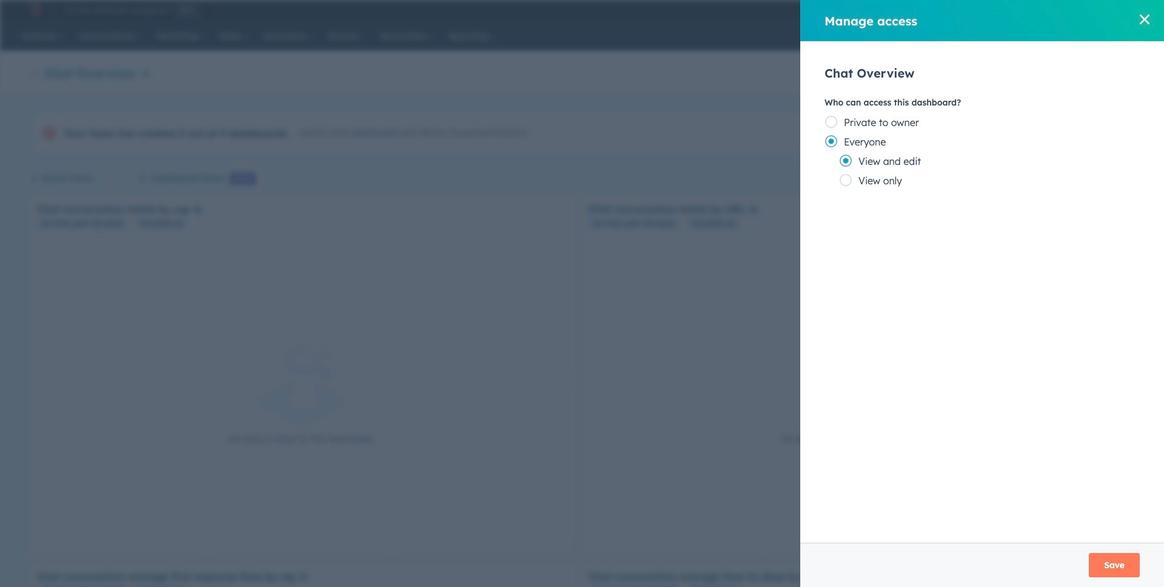 Task type: locate. For each thing, give the bounding box(es) containing it.
chat conversation average time to close by rep element
[[581, 562, 1127, 587]]

chat conversation totals by url element
[[581, 195, 1127, 556]]

banner
[[29, 61, 1127, 84]]

chat conversation average first response time by rep element
[[29, 562, 575, 587]]

chat conversation totals by rep element
[[29, 195, 575, 556]]

menu
[[872, 0, 1141, 19]]

jer mill image
[[1052, 4, 1063, 15]]



Task type: describe. For each thing, give the bounding box(es) containing it.
close image
[[1141, 15, 1150, 24]]

Search HubSpot search field
[[976, 25, 1113, 46]]

marketplaces image
[[961, 5, 972, 16]]



Task type: vqa. For each thing, say whether or not it's contained in the screenshot.
Chat conversation average first response time by rep element
yes



